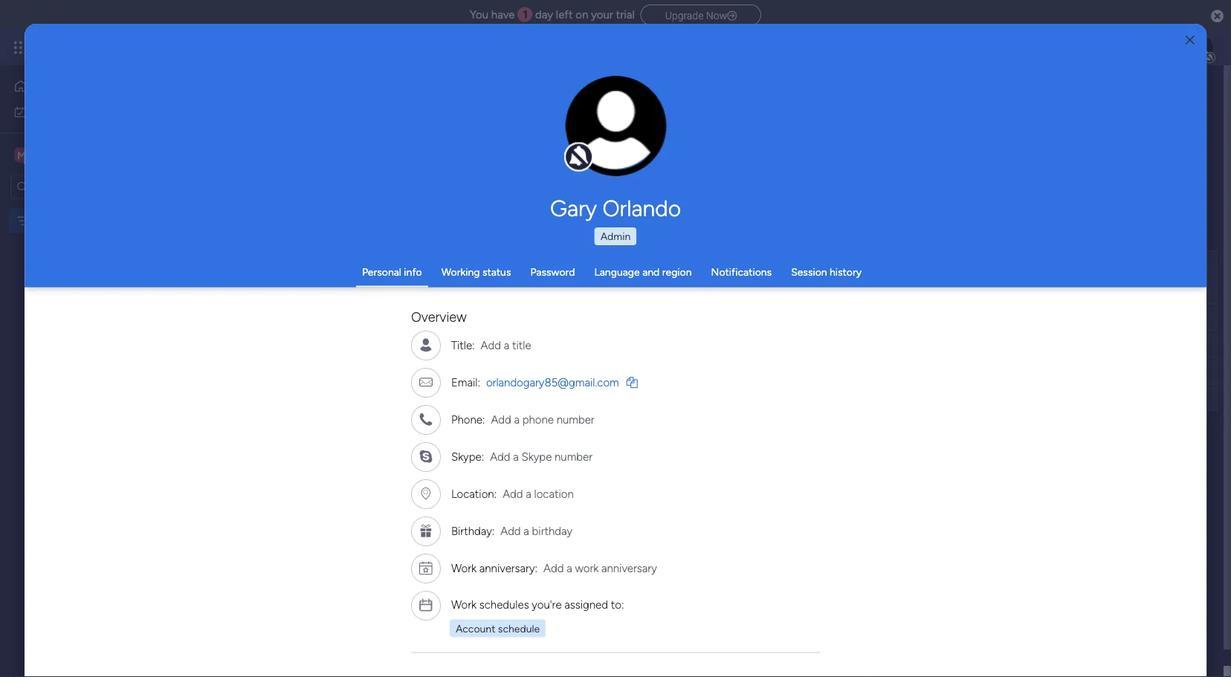 Task type: describe. For each thing, give the bounding box(es) containing it.
09:00
[[752, 286, 779, 297]]

a for phone
[[514, 413, 520, 426]]

region
[[662, 266, 692, 278]]

you're
[[532, 598, 562, 612]]

stands.
[[669, 113, 702, 125]]

home button
[[9, 74, 160, 98]]

notifications
[[711, 266, 772, 278]]

add down birthday
[[544, 561, 564, 575]]

manage any type of project. assign owners, set timelines and keep track of where your project stands.
[[228, 113, 702, 125]]

any
[[267, 113, 284, 125]]

language and region
[[595, 266, 692, 278]]

schedules
[[480, 598, 529, 612]]

profile
[[620, 134, 648, 146]]

my
[[33, 106, 47, 118]]

add for add a phone number
[[491, 413, 512, 426]]

assign
[[361, 113, 392, 125]]

and inside button
[[495, 113, 512, 125]]

sort
[[587, 179, 607, 191]]

number for skype: add a skype number
[[555, 450, 593, 463]]

dapulse close image
[[1211, 9, 1224, 24]]

select product image
[[13, 40, 28, 55]]

column information image
[[673, 258, 685, 270]]

admin
[[601, 230, 631, 243]]

gary orlando button
[[411, 195, 820, 222]]

close image
[[1186, 35, 1195, 46]]

gary orlando image
[[1190, 36, 1214, 59]]

title:
[[451, 338, 475, 352]]

where
[[578, 113, 607, 125]]

owners,
[[395, 113, 431, 125]]

add for add a title
[[481, 338, 501, 352]]

change profile picture button
[[566, 76, 667, 177]]

a up the assigned
[[567, 561, 572, 575]]

session history link
[[791, 266, 862, 278]]

due
[[724, 258, 742, 271]]

notifications link
[[711, 266, 772, 278]]

copied! image
[[627, 376, 638, 387]]

picture
[[601, 147, 631, 158]]

you have 1 day left on your trial
[[470, 8, 635, 22]]

personal info
[[362, 266, 422, 278]]

main
[[34, 148, 60, 162]]

0 vertical spatial on
[[576, 8, 588, 22]]

phone
[[523, 413, 554, 426]]

history
[[830, 266, 862, 278]]

skype:
[[451, 450, 484, 463]]

account
[[456, 622, 496, 635]]

Status field
[[624, 256, 662, 273]]

keep
[[515, 113, 537, 125]]

have
[[491, 8, 515, 22]]

owner
[[541, 258, 572, 271]]

main workspace
[[34, 148, 122, 162]]

my work button
[[9, 100, 160, 124]]

1 for have
[[523, 8, 528, 22]]

track
[[540, 113, 563, 125]]

change profile picture
[[585, 134, 648, 158]]

now
[[706, 9, 727, 22]]

work schedules you're assigned to:
[[451, 598, 624, 612]]

personal info link
[[362, 266, 422, 278]]

timelines
[[450, 113, 492, 125]]

add for add a location
[[503, 487, 523, 501]]

personal
[[362, 266, 402, 278]]

15,
[[738, 286, 750, 297]]

account schedule button
[[450, 619, 546, 637]]

work inside gary orlando 'dialog'
[[575, 561, 599, 575]]

phone: add a phone number
[[451, 413, 595, 426]]

project
[[633, 113, 667, 125]]

Due date field
[[720, 256, 770, 273]]

and inside 'dialog'
[[643, 266, 660, 278]]

home
[[34, 80, 63, 93]]

language and region link
[[595, 266, 692, 278]]

overview
[[411, 309, 467, 325]]

nov 15, 09:00 am
[[718, 286, 796, 297]]

birthday
[[532, 524, 573, 538]]



Task type: vqa. For each thing, say whether or not it's contained in the screenshot.
bottommost "This"
no



Task type: locate. For each thing, give the bounding box(es) containing it.
gary orlando
[[550, 195, 681, 222]]

a for skype
[[513, 450, 519, 463]]

0 vertical spatial work
[[451, 561, 477, 575]]

1 horizontal spatial and
[[643, 266, 660, 278]]

1 vertical spatial work
[[575, 561, 599, 575]]

project for project
[[371, 258, 405, 270]]

working for working on it
[[612, 285, 650, 298]]

password
[[531, 266, 575, 278]]

1 horizontal spatial 1
[[523, 8, 528, 22]]

1 horizontal spatial on
[[653, 285, 665, 298]]

on left it
[[653, 285, 665, 298]]

number for phone: add a phone number
[[557, 413, 595, 426]]

upgrade now link
[[641, 4, 762, 25]]

due date
[[724, 258, 766, 271]]

upgrade
[[665, 9, 704, 22]]

your left trial
[[591, 8, 613, 22]]

of right type
[[310, 113, 320, 125]]

0 vertical spatial and
[[495, 113, 512, 125]]

add for add a birthday
[[501, 524, 521, 538]]

work up the assigned
[[575, 561, 599, 575]]

work
[[50, 106, 72, 118], [575, 561, 599, 575]]

0 vertical spatial project
[[371, 258, 405, 270]]

your up profile
[[610, 113, 630, 125]]

gary orlando dialog
[[25, 24, 1207, 677]]

work anniversary: add a work anniversary
[[451, 561, 657, 575]]

project.
[[322, 113, 358, 125]]

password link
[[531, 266, 575, 278]]

a for title
[[504, 338, 510, 352]]

a left skype
[[513, 450, 519, 463]]

workspace image
[[14, 147, 29, 163]]

birthday:
[[451, 524, 495, 538]]

1 vertical spatial work
[[451, 598, 477, 612]]

add right skype:
[[490, 450, 511, 463]]

date
[[745, 258, 766, 271]]

workspace selection element
[[14, 146, 124, 165]]

working left "status"
[[441, 266, 480, 278]]

1 for /
[[617, 179, 621, 191]]

session history
[[791, 266, 862, 278]]

a left location in the left of the page
[[526, 487, 532, 501]]

of
[[310, 113, 320, 125], [566, 113, 576, 125]]

number right skype
[[555, 450, 593, 463]]

0 vertical spatial your
[[591, 8, 613, 22]]

work right "my"
[[50, 106, 72, 118]]

1 vertical spatial 1
[[617, 179, 621, 191]]

add up birthday: add a birthday
[[503, 487, 523, 501]]

and left keep
[[495, 113, 512, 125]]

1 work from the top
[[451, 561, 477, 575]]

email:
[[451, 376, 480, 389]]

add
[[481, 338, 501, 352], [491, 413, 512, 426], [490, 450, 511, 463], [503, 487, 523, 501], [501, 524, 521, 538], [544, 561, 564, 575]]

anniversary:
[[480, 561, 538, 575]]

option
[[0, 207, 190, 210]]

1 horizontal spatial of
[[566, 113, 576, 125]]

set
[[433, 113, 448, 125]]

anniversary
[[602, 561, 657, 575]]

0 horizontal spatial and
[[495, 113, 512, 125]]

1 horizontal spatial project
[[371, 258, 405, 270]]

0 horizontal spatial project
[[281, 285, 315, 297]]

working inside gary orlando 'dialog'
[[441, 266, 480, 278]]

1 vertical spatial number
[[555, 450, 593, 463]]

0 vertical spatial working
[[441, 266, 480, 278]]

title
[[512, 338, 531, 352]]

project 1
[[281, 285, 322, 297]]

add for add a skype number
[[490, 450, 511, 463]]

orlando
[[603, 195, 681, 222]]

2 vertical spatial 1
[[317, 285, 322, 297]]

0 vertical spatial work
[[50, 106, 72, 118]]

am
[[781, 286, 796, 297]]

workspace
[[63, 148, 122, 162]]

1 vertical spatial and
[[643, 266, 660, 278]]

work for work anniversary: add a work anniversary
[[451, 561, 477, 575]]

0 horizontal spatial work
[[50, 106, 72, 118]]

orlandogary85@gmail.com
[[486, 376, 619, 389]]

a for birthday
[[524, 524, 529, 538]]

0 vertical spatial number
[[557, 413, 595, 426]]

number right phone
[[557, 413, 595, 426]]

trial
[[616, 8, 635, 22]]

gary
[[550, 195, 597, 222]]

1
[[523, 8, 528, 22], [617, 179, 621, 191], [317, 285, 322, 297]]

working on it
[[612, 285, 674, 298]]

Owner field
[[537, 256, 576, 273]]

a left title
[[504, 338, 510, 352]]

skype: add a skype number
[[451, 450, 593, 463]]

working down language and region link
[[612, 285, 650, 298]]

work for work schedules you're assigned to:
[[451, 598, 477, 612]]

change
[[585, 134, 618, 146]]

2 work from the top
[[451, 598, 477, 612]]

it
[[667, 285, 674, 298]]

khvhg list box
[[0, 205, 190, 434]]

1 vertical spatial project
[[281, 285, 315, 297]]

project for project 1
[[281, 285, 315, 297]]

0 horizontal spatial on
[[576, 8, 588, 22]]

type
[[286, 113, 307, 125]]

2 of from the left
[[566, 113, 576, 125]]

phone:
[[451, 413, 485, 426]]

assigned
[[565, 598, 608, 612]]

work inside button
[[50, 106, 72, 118]]

on
[[576, 8, 588, 22], [653, 285, 665, 298]]

1 horizontal spatial working
[[612, 285, 650, 298]]

my work
[[33, 106, 72, 118]]

left
[[556, 8, 573, 22]]

1 of from the left
[[310, 113, 320, 125]]

Search in workspace field
[[31, 178, 124, 196]]

schedule
[[498, 622, 540, 635]]

m
[[17, 149, 26, 161]]

work up the account
[[451, 598, 477, 612]]

0 horizontal spatial 1
[[317, 285, 322, 297]]

status
[[483, 266, 511, 278]]

location:
[[451, 487, 497, 501]]

status
[[628, 258, 658, 271]]

0 horizontal spatial of
[[310, 113, 320, 125]]

day
[[535, 8, 553, 22]]

manage any type of project. assign owners, set timelines and keep track of where your project stands. button
[[225, 110, 725, 128]]

1 horizontal spatial work
[[575, 561, 599, 575]]

a for location
[[526, 487, 532, 501]]

session
[[791, 266, 827, 278]]

a left birthday
[[524, 524, 529, 538]]

working for working status
[[441, 266, 480, 278]]

on right left
[[576, 8, 588, 22]]

a left phone
[[514, 413, 520, 426]]

and
[[495, 113, 512, 125], [643, 266, 660, 278]]

0 horizontal spatial working
[[441, 266, 480, 278]]

manage
[[228, 113, 265, 125]]

add down 'location: add a location'
[[501, 524, 521, 538]]

v2 overdue deadline image
[[698, 284, 710, 299]]

working status
[[441, 266, 511, 278]]

project
[[371, 258, 405, 270], [281, 285, 315, 297]]

title: add a title
[[451, 338, 531, 352]]

1 vertical spatial on
[[653, 285, 665, 298]]

a
[[504, 338, 510, 352], [514, 413, 520, 426], [513, 450, 519, 463], [526, 487, 532, 501], [524, 524, 529, 538], [567, 561, 572, 575]]

hidden columns image
[[634, 178, 658, 193]]

add right 'phone:'
[[491, 413, 512, 426]]

your inside button
[[610, 113, 630, 125]]

1 vertical spatial working
[[612, 285, 650, 298]]

work down birthday:
[[451, 561, 477, 575]]

1 vertical spatial your
[[610, 113, 630, 125]]

/
[[610, 179, 614, 191]]

birthday: add a birthday
[[451, 524, 573, 538]]

2 horizontal spatial 1
[[617, 179, 621, 191]]

language
[[595, 266, 640, 278]]

you
[[470, 8, 489, 22]]

skype
[[522, 450, 552, 463]]

0 vertical spatial 1
[[523, 8, 528, 22]]

khvhg
[[35, 215, 63, 227]]

dapulse rightstroke image
[[727, 10, 737, 21]]

to:
[[611, 598, 624, 612]]

and up working on it
[[643, 266, 660, 278]]

sort / 1
[[587, 179, 621, 191]]

working
[[441, 266, 480, 278], [612, 285, 650, 298]]

account schedule
[[456, 622, 540, 635]]

info
[[404, 266, 422, 278]]

add right "title:"
[[481, 338, 501, 352]]

of right the track
[[566, 113, 576, 125]]

working status link
[[441, 266, 511, 278]]

location
[[534, 487, 574, 501]]



